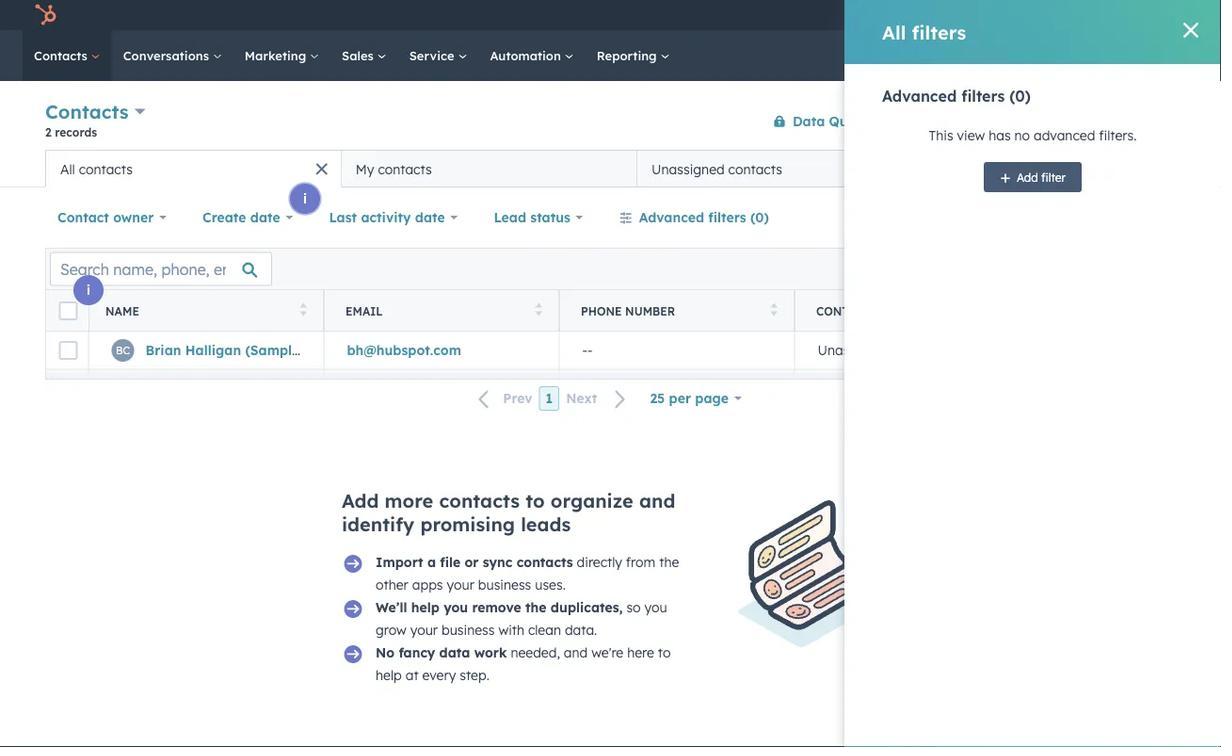 Task type: locate. For each thing, give the bounding box(es) containing it.
1 horizontal spatial i button
[[290, 184, 320, 214]]

data
[[440, 644, 470, 661]]

0 horizontal spatial the
[[526, 599, 547, 616]]

1 horizontal spatial date
[[415, 209, 445, 226]]

1 vertical spatial contact
[[817, 304, 871, 318]]

and up from
[[640, 489, 676, 512]]

import
[[1000, 114, 1038, 128], [376, 554, 424, 570]]

unassigned
[[652, 161, 725, 177], [818, 342, 891, 358]]

view
[[958, 127, 986, 144], [1004, 160, 1034, 177]]

help down apps
[[412, 599, 440, 616]]

i button left last
[[290, 184, 320, 214]]

last activity date
[[329, 209, 445, 226]]

1 vertical spatial the
[[526, 599, 547, 616]]

pagination navigation
[[467, 386, 638, 411]]

create inside popup button
[[203, 209, 246, 226]]

1 horizontal spatial all
[[883, 20, 907, 44]]

business up we'll help you remove the duplicates,
[[478, 577, 532, 593]]

1 horizontal spatial import
[[1000, 114, 1038, 128]]

(0) down unassigned contacts button
[[751, 209, 770, 226]]

you right so
[[645, 599, 668, 616]]

2 horizontal spatial add
[[1017, 170, 1039, 184]]

contacts right my
[[378, 161, 432, 177]]

1 horizontal spatial your
[[447, 577, 475, 593]]

contacts inside unassigned contacts button
[[729, 161, 783, 177]]

promising
[[421, 512, 515, 536]]

0 horizontal spatial create
[[203, 209, 246, 226]]

contacts inside 'popup button'
[[45, 100, 129, 123]]

2 horizontal spatial press to sort. image
[[771, 303, 778, 316]]

your down file
[[447, 577, 475, 593]]

0 horizontal spatial press to sort. image
[[300, 303, 307, 316]]

contacts for unassigned contacts
[[729, 161, 783, 177]]

1 vertical spatial to
[[658, 644, 671, 661]]

filters down the unassigned contacts
[[709, 209, 747, 226]]

add filter
[[1017, 170, 1066, 184]]

0 horizontal spatial (0)
[[751, 209, 770, 226]]

3 press to sort. element from the left
[[771, 303, 778, 319]]

all
[[883, 20, 907, 44], [1107, 160, 1124, 177], [60, 161, 75, 177]]

press to sort. image for email
[[536, 303, 543, 316]]

remove
[[472, 599, 522, 616]]

contacts up uses.
[[517, 554, 573, 570]]

1 horizontal spatial you
[[645, 599, 668, 616]]

next button
[[560, 386, 638, 411]]

marketing link
[[233, 30, 331, 81]]

every
[[423, 667, 456, 683]]

1 vertical spatial contact owner
[[817, 304, 918, 318]]

0 vertical spatial advanced
[[883, 87, 957, 106]]

press to sort. image
[[300, 303, 307, 316], [536, 303, 543, 316], [771, 303, 778, 316]]

1 press to sort. element from the left
[[300, 303, 307, 319]]

advanced filters (0) down the unassigned contacts
[[639, 209, 770, 226]]

we'll
[[376, 599, 407, 616]]

1 vertical spatial advanced
[[639, 209, 705, 226]]

0 vertical spatial i
[[983, 128, 986, 145]]

search image
[[1182, 49, 1196, 62]]

add inside add more contacts to organize and identify promising leads
[[342, 489, 379, 512]]

contacts up import a file or sync contacts
[[439, 489, 520, 512]]

all left views
[[1107, 160, 1124, 177]]

the inside directly from the other apps your business uses.
[[660, 554, 680, 570]]

to inside needed, and we're here to help at every step.
[[658, 644, 671, 661]]

create for create contact
[[1081, 114, 1117, 128]]

owner inside popup button
[[113, 209, 154, 226]]

last
[[329, 209, 357, 226]]

advanced up actions
[[883, 87, 957, 106]]

and inside needed, and we're here to help at every step.
[[564, 644, 588, 661]]

advanced
[[883, 87, 957, 106], [639, 209, 705, 226]]

1 vertical spatial advanced filters (0)
[[639, 209, 770, 226]]

i
[[983, 128, 986, 145], [303, 190, 307, 207], [87, 282, 90, 298]]

your
[[447, 577, 475, 593], [410, 622, 438, 638]]

1 horizontal spatial view
[[1004, 160, 1034, 177]]

create down all contacts button
[[203, 209, 246, 226]]

2 press to sort. element from the left
[[536, 303, 543, 319]]

press to sort. element
[[300, 303, 307, 319], [536, 303, 543, 319], [771, 303, 778, 319]]

0 vertical spatial unassigned
[[652, 161, 725, 177]]

0 horizontal spatial advanced filters (0)
[[639, 209, 770, 226]]

0 vertical spatial help
[[412, 599, 440, 616]]

3 press to sort. image from the left
[[771, 303, 778, 316]]

here
[[628, 644, 655, 661]]

1 horizontal spatial owner
[[874, 304, 918, 318]]

date right activity
[[415, 209, 445, 226]]

0 vertical spatial import
[[1000, 114, 1038, 128]]

create contact button
[[1065, 106, 1177, 136]]

date
[[250, 209, 280, 226], [415, 209, 445, 226]]

view left has
[[958, 127, 986, 144]]

all views
[[1107, 160, 1164, 177]]

the
[[660, 554, 680, 570], [526, 599, 547, 616]]

create inside button
[[1081, 114, 1117, 128]]

i button left no
[[969, 122, 1000, 152]]

business up data
[[442, 622, 495, 638]]

0 vertical spatial your
[[447, 577, 475, 593]]

0 vertical spatial create
[[1081, 114, 1117, 128]]

all for all filters
[[883, 20, 907, 44]]

0 horizontal spatial your
[[410, 622, 438, 638]]

1 - from the left
[[583, 342, 588, 358]]

0 horizontal spatial view
[[958, 127, 986, 144]]

create left contact
[[1081, 114, 1117, 128]]

1 horizontal spatial create
[[1081, 114, 1117, 128]]

1 you from the left
[[444, 599, 468, 616]]

import up the other
[[376, 554, 424, 570]]

0 horizontal spatial to
[[526, 489, 545, 512]]

1 horizontal spatial press to sort. element
[[536, 303, 543, 319]]

1 vertical spatial create
[[203, 209, 246, 226]]

all left marketplaces image
[[883, 20, 907, 44]]

your up fancy
[[410, 622, 438, 638]]

contacts down hubspot link
[[34, 48, 91, 63]]

0 vertical spatial owner
[[113, 209, 154, 226]]

1 horizontal spatial advanced
[[883, 87, 957, 106]]

1 horizontal spatial and
[[640, 489, 676, 512]]

1 vertical spatial contacts
[[45, 100, 129, 123]]

0 horizontal spatial contact
[[57, 209, 109, 226]]

advanced filters (0) up actions popup button
[[883, 87, 1032, 106]]

0 horizontal spatial you
[[444, 599, 468, 616]]

lead
[[494, 209, 527, 226]]

file
[[440, 554, 461, 570]]

0 vertical spatial contact
[[57, 209, 109, 226]]

date left last
[[250, 209, 280, 226]]

1 horizontal spatial the
[[660, 554, 680, 570]]

0 horizontal spatial add
[[342, 489, 379, 512]]

0 horizontal spatial help
[[376, 667, 402, 683]]

contacts down records
[[79, 161, 133, 177]]

to right here
[[658, 644, 671, 661]]

0 vertical spatial contact owner
[[57, 209, 154, 226]]

1 date from the left
[[250, 209, 280, 226]]

so you grow your business with clean data.
[[376, 599, 668, 638]]

0 horizontal spatial import
[[376, 554, 424, 570]]

help inside needed, and we're here to help at every step.
[[376, 667, 402, 683]]

all for all views
[[1107, 160, 1124, 177]]

you inside so you grow your business with clean data.
[[645, 599, 668, 616]]

service
[[409, 48, 458, 63]]

1 vertical spatial filters
[[962, 87, 1006, 106]]

contacts banner
[[45, 97, 1177, 150]]

add inside button
[[1017, 170, 1039, 184]]

1 horizontal spatial press to sort. image
[[536, 303, 543, 316]]

1 horizontal spatial add
[[974, 160, 1000, 177]]

view inside add view (3/5) popup button
[[1004, 160, 1034, 177]]

to left organize
[[526, 489, 545, 512]]

the up clean
[[526, 599, 547, 616]]

data quality
[[793, 113, 878, 129]]

contact owner down all contacts
[[57, 209, 154, 226]]

advanced down the unassigned contacts
[[639, 209, 705, 226]]

and down data.
[[564, 644, 588, 661]]

my
[[356, 161, 374, 177]]

all views link
[[1095, 150, 1177, 187]]

0 vertical spatial to
[[526, 489, 545, 512]]

contact inside contact owner popup button
[[57, 209, 109, 226]]

0 vertical spatial filters
[[912, 20, 967, 44]]

prev button
[[467, 386, 539, 411]]

1 vertical spatial import
[[376, 554, 424, 570]]

2 date from the left
[[415, 209, 445, 226]]

unassigned inside unassigned button
[[818, 342, 891, 358]]

1 horizontal spatial to
[[658, 644, 671, 661]]

import up the add view (3/5)
[[1000, 114, 1038, 128]]

all down 2 records
[[60, 161, 75, 177]]

1 vertical spatial view
[[1004, 160, 1034, 177]]

phone
[[581, 304, 622, 318]]

filters left marketplaces image
[[912, 20, 967, 44]]

1
[[546, 390, 553, 407]]

2 vertical spatial i button
[[73, 275, 104, 305]]

0 horizontal spatial advanced
[[639, 209, 705, 226]]

0 horizontal spatial date
[[250, 209, 280, 226]]

i button left name
[[73, 275, 104, 305]]

directly from the other apps your business uses.
[[376, 554, 680, 593]]

2 you from the left
[[645, 599, 668, 616]]

data.
[[565, 622, 598, 638]]

2 vertical spatial filters
[[709, 209, 747, 226]]

2 records
[[45, 125, 97, 139]]

1 vertical spatial (0)
[[751, 209, 770, 226]]

no
[[1015, 127, 1031, 144]]

unassigned inside unassigned contacts button
[[652, 161, 725, 177]]

needed,
[[511, 644, 560, 661]]

bh@hubspot.com button
[[324, 332, 560, 369]]

advanced filters (0) inside button
[[639, 209, 770, 226]]

the right from
[[660, 554, 680, 570]]

column header
[[1031, 290, 1222, 332]]

to inside add more contacts to organize and identify promising leads
[[526, 489, 545, 512]]

fancy
[[399, 644, 436, 661]]

owner up unassigned button in the right top of the page
[[874, 304, 918, 318]]

this
[[929, 127, 954, 144]]

1 horizontal spatial (0)
[[1010, 87, 1032, 106]]

1 vertical spatial owner
[[874, 304, 918, 318]]

create contact
[[1081, 114, 1161, 128]]

business inside so you grow your business with clean data.
[[442, 622, 495, 638]]

1 vertical spatial business
[[442, 622, 495, 638]]

owner
[[113, 209, 154, 226], [874, 304, 918, 318]]

i button
[[969, 122, 1000, 152], [290, 184, 320, 214], [73, 275, 104, 305]]

2 horizontal spatial press to sort. element
[[771, 303, 778, 319]]

filters up has
[[962, 87, 1006, 106]]

0 horizontal spatial i button
[[73, 275, 104, 305]]

advanced
[[1034, 127, 1096, 144]]

1 vertical spatial your
[[410, 622, 438, 638]]

grow
[[376, 622, 407, 638]]

0 horizontal spatial and
[[564, 644, 588, 661]]

date inside last activity date "popup button"
[[415, 209, 445, 226]]

(0) up import button
[[1010, 87, 1032, 106]]

apple
[[1136, 7, 1169, 23]]

1 horizontal spatial i
[[303, 190, 307, 207]]

contact
[[57, 209, 109, 226], [817, 304, 871, 318]]

2 press to sort. image from the left
[[536, 303, 543, 316]]

0 vertical spatial advanced filters (0)
[[883, 87, 1032, 106]]

contact owner
[[57, 209, 154, 226], [817, 304, 918, 318]]

hubspot image
[[34, 4, 57, 26]]

2 horizontal spatial all
[[1107, 160, 1124, 177]]

conversations link
[[112, 30, 233, 81]]

contacts up advanced filters (0) button
[[729, 161, 783, 177]]

0 horizontal spatial owner
[[113, 209, 154, 226]]

date inside "create date" popup button
[[250, 209, 280, 226]]

notifications image
[[1076, 8, 1093, 25]]

all contacts
[[60, 161, 133, 177]]

0 horizontal spatial contact owner
[[57, 209, 154, 226]]

Search HubSpot search field
[[957, 40, 1188, 72]]

identify
[[342, 512, 415, 536]]

contacts
[[79, 161, 133, 177], [378, 161, 432, 177], [729, 161, 783, 177], [439, 489, 520, 512], [517, 554, 573, 570]]

settings link
[[1041, 5, 1065, 25]]

so
[[627, 599, 641, 616]]

contact up unassigned button in the right top of the page
[[817, 304, 871, 318]]

1 horizontal spatial help
[[412, 599, 440, 616]]

to
[[526, 489, 545, 512], [658, 644, 671, 661]]

0 horizontal spatial all
[[60, 161, 75, 177]]

1 vertical spatial and
[[564, 644, 588, 661]]

has
[[989, 127, 1011, 144]]

menu
[[856, 0, 1199, 30]]

contacts inside my contacts button
[[378, 161, 432, 177]]

1 horizontal spatial unassigned
[[818, 342, 891, 358]]

at
[[406, 667, 419, 683]]

add inside popup button
[[974, 160, 1000, 177]]

filters inside button
[[709, 209, 747, 226]]

1 vertical spatial help
[[376, 667, 402, 683]]

business inside directly from the other apps your business uses.
[[478, 577, 532, 593]]

(0)
[[1010, 87, 1032, 106], [751, 209, 770, 226]]

add view (3/5) button
[[941, 150, 1095, 187]]

menu item
[[956, 0, 960, 30]]

all inside button
[[60, 161, 75, 177]]

prev
[[503, 390, 533, 407]]

0 horizontal spatial i
[[87, 282, 90, 298]]

0 vertical spatial business
[[478, 577, 532, 593]]

0 vertical spatial view
[[958, 127, 986, 144]]

contacts up records
[[45, 100, 129, 123]]

0 vertical spatial the
[[660, 554, 680, 570]]

1 vertical spatial unassigned
[[818, 342, 891, 358]]

contacts inside all contacts button
[[79, 161, 133, 177]]

advanced filters (0)
[[883, 87, 1032, 106], [639, 209, 770, 226]]

unassigned for unassigned contacts
[[652, 161, 725, 177]]

add down has
[[974, 160, 1000, 177]]

help down no
[[376, 667, 402, 683]]

0 vertical spatial and
[[640, 489, 676, 512]]

contacts inside add more contacts to organize and identify promising leads
[[439, 489, 520, 512]]

view down no
[[1004, 160, 1034, 177]]

add left more
[[342, 489, 379, 512]]

0 horizontal spatial press to sort. element
[[300, 303, 307, 319]]

import inside button
[[1000, 114, 1038, 128]]

contact down all contacts
[[57, 209, 109, 226]]

(sample
[[245, 342, 300, 358]]

2
[[45, 125, 51, 139]]

owner up search name, phone, email addresses, or company search field
[[113, 209, 154, 226]]

and inside add more contacts to organize and identify promising leads
[[640, 489, 676, 512]]

1 horizontal spatial advanced filters (0)
[[883, 87, 1032, 106]]

0 vertical spatial i button
[[969, 122, 1000, 152]]

press to sort. image for phone number
[[771, 303, 778, 316]]

add left filter
[[1017, 170, 1039, 184]]

you left remove at the bottom of the page
[[444, 599, 468, 616]]

0 horizontal spatial unassigned
[[652, 161, 725, 177]]

contact owner up unassigned button in the right top of the page
[[817, 304, 918, 318]]



Task type: describe. For each thing, give the bounding box(es) containing it.
page
[[696, 390, 729, 407]]

we'll help you remove the duplicates,
[[376, 599, 623, 616]]

notifications button
[[1068, 0, 1100, 30]]

contacts for my contacts
[[378, 161, 432, 177]]

other
[[376, 577, 409, 593]]

a
[[428, 554, 436, 570]]

add filter button
[[984, 162, 1082, 192]]

next
[[566, 390, 598, 407]]

this view has no advanced filters.
[[929, 127, 1137, 144]]

all for all contacts
[[60, 161, 75, 177]]

your inside directly from the other apps your business uses.
[[447, 577, 475, 593]]

halligan
[[185, 342, 241, 358]]

close image
[[1184, 23, 1199, 38]]

activity
[[361, 209, 411, 226]]

press to sort. element for phone number
[[771, 303, 778, 319]]

no
[[376, 644, 395, 661]]

number
[[626, 304, 676, 318]]

upgrade image
[[869, 8, 886, 25]]

views
[[1128, 160, 1164, 177]]

apple button
[[1104, 0, 1197, 30]]

reporting link
[[586, 30, 682, 81]]

brian halligan (sample contact)
[[146, 342, 361, 358]]

lead status button
[[482, 199, 596, 236]]

brian halligan (sample contact) link
[[146, 342, 361, 358]]

view for has
[[958, 127, 986, 144]]

2 vertical spatial i
[[87, 282, 90, 298]]

all contacts button
[[45, 150, 341, 187]]

add for add filter
[[1017, 170, 1039, 184]]

bh@hubspot.com link
[[347, 342, 462, 358]]

1 vertical spatial i
[[303, 190, 307, 207]]

my contacts button
[[341, 150, 637, 187]]

sales
[[342, 48, 377, 63]]

phone number
[[581, 304, 676, 318]]

lead status
[[494, 209, 571, 226]]

add view (3/5)
[[974, 160, 1071, 177]]

all filters
[[883, 20, 967, 44]]

25
[[650, 390, 665, 407]]

1 horizontal spatial contact owner
[[817, 304, 918, 318]]

my contacts
[[356, 161, 432, 177]]

Search name, phone, email addresses, or company search field
[[50, 252, 272, 286]]

create for create date
[[203, 209, 246, 226]]

upgrade
[[890, 9, 943, 24]]

automation
[[490, 48, 565, 63]]

last activity date button
[[317, 199, 470, 236]]

service link
[[398, 30, 479, 81]]

search button
[[1173, 40, 1205, 72]]

your inside so you grow your business with clean data.
[[410, 622, 438, 638]]

25 per page
[[650, 390, 729, 407]]

from
[[626, 554, 656, 570]]

bob builder image
[[1115, 7, 1132, 24]]

--
[[583, 342, 593, 358]]

(3/5)
[[1038, 160, 1071, 177]]

contact
[[1120, 114, 1161, 128]]

1 horizontal spatial contact
[[817, 304, 871, 318]]

duplicates,
[[551, 599, 623, 616]]

conversations
[[123, 48, 213, 63]]

leads
[[521, 512, 571, 536]]

uses.
[[535, 577, 566, 593]]

create date
[[203, 209, 280, 226]]

advanced inside button
[[639, 209, 705, 226]]

brian
[[146, 342, 181, 358]]

0 vertical spatial contacts
[[34, 48, 91, 63]]

2 horizontal spatial i
[[983, 128, 986, 145]]

more
[[385, 489, 434, 512]]

hubspot link
[[23, 4, 71, 26]]

1 vertical spatial i button
[[290, 184, 320, 214]]

name
[[106, 304, 139, 318]]

with
[[499, 622, 525, 638]]

email
[[346, 304, 383, 318]]

needed, and we're here to help at every step.
[[376, 644, 671, 683]]

data
[[793, 113, 826, 129]]

help button
[[1005, 0, 1037, 30]]

unassigned button
[[795, 332, 1031, 369]]

import for import
[[1000, 114, 1038, 128]]

bh@hubspot.com
[[347, 342, 462, 358]]

marketplaces button
[[962, 0, 1001, 30]]

work
[[474, 644, 507, 661]]

unassigned for unassigned
[[818, 342, 891, 358]]

marketing
[[245, 48, 310, 63]]

import for import a file or sync contacts
[[376, 554, 424, 570]]

unassigned contacts
[[652, 161, 783, 177]]

contacts for all contacts
[[79, 161, 133, 177]]

apps
[[412, 577, 443, 593]]

1 press to sort. image from the left
[[300, 303, 307, 316]]

-- button
[[560, 332, 795, 369]]

add for add more contacts to organize and identify promising leads
[[342, 489, 379, 512]]

data quality button
[[761, 102, 879, 140]]

help image
[[1013, 8, 1030, 25]]

contacts link
[[23, 30, 112, 81]]

menu containing apple
[[856, 0, 1199, 30]]

contact owner inside popup button
[[57, 209, 154, 226]]

create date button
[[190, 199, 306, 236]]

actions button
[[890, 106, 973, 136]]

add for add view (3/5)
[[974, 160, 1000, 177]]

import button
[[984, 106, 1054, 136]]

(0) inside button
[[751, 209, 770, 226]]

2 horizontal spatial i button
[[969, 122, 1000, 152]]

contact owner button
[[45, 199, 179, 236]]

advanced filters (0) button
[[607, 199, 782, 236]]

organize
[[551, 489, 634, 512]]

press to sort. element for email
[[536, 303, 543, 319]]

step.
[[460, 667, 490, 683]]

quality
[[830, 113, 878, 129]]

2 - from the left
[[588, 342, 593, 358]]

or
[[465, 554, 479, 570]]

actions
[[906, 114, 946, 128]]

view for (3/5)
[[1004, 160, 1034, 177]]

contact)
[[304, 342, 361, 358]]

marketplaces image
[[973, 8, 990, 25]]

sales link
[[331, 30, 398, 81]]

settings image
[[1044, 8, 1061, 25]]

reporting
[[597, 48, 661, 63]]

25 per page button
[[638, 380, 754, 417]]

0 vertical spatial (0)
[[1010, 87, 1032, 106]]

per
[[669, 390, 692, 407]]



Task type: vqa. For each thing, say whether or not it's contained in the screenshot.
Search name, phone, email addresses, or company search box
yes



